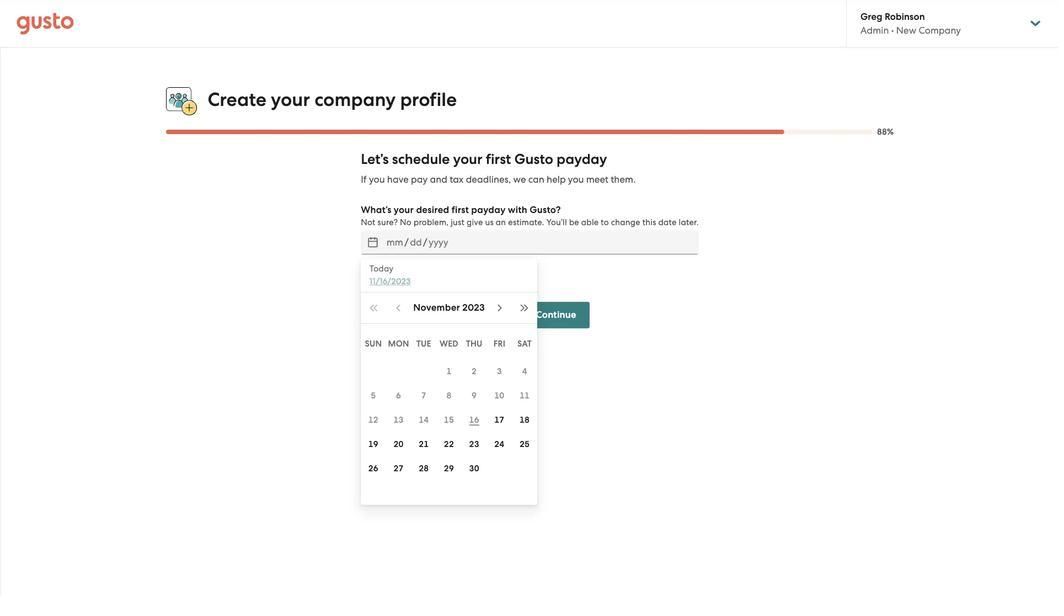 Task type: describe. For each thing, give the bounding box(es) containing it.
9 button
[[462, 384, 487, 408]]

robinson
[[885, 11, 926, 23]]

18 button
[[512, 408, 538, 432]]

not
[[361, 218, 376, 228]]

continue
[[536, 309, 577, 321]]

12
[[369, 415, 379, 425]]

what's
[[361, 204, 392, 216]]

and
[[430, 174, 448, 185]]

help
[[547, 174, 566, 185]]

13 button
[[386, 408, 411, 432]]

sure?
[[378, 218, 398, 228]]

company
[[315, 88, 396, 111]]

pay
[[411, 174, 428, 185]]

thu
[[466, 339, 483, 349]]

november 2023 grid
[[361, 328, 538, 505]]

14 button
[[411, 408, 437, 432]]

8
[[447, 391, 452, 401]]

create
[[208, 88, 267, 111]]

no
[[400, 218, 412, 228]]

3
[[497, 367, 502, 376]]

0 vertical spatial payday
[[557, 151, 608, 168]]

later.
[[679, 218, 699, 228]]

first for gusto
[[486, 151, 511, 168]]

6 button
[[386, 384, 411, 408]]

23
[[470, 439, 480, 449]]

be
[[569, 218, 580, 228]]

30
[[470, 464, 480, 474]]

8 button
[[437, 384, 462, 408]]

16 button
[[462, 408, 487, 432]]

if you have pay and tax deadlines, we can help you meet them.
[[361, 174, 636, 185]]

5 button
[[361, 384, 386, 408]]

have
[[387, 174, 409, 185]]

18
[[520, 415, 530, 425]]

15
[[444, 415, 454, 425]]

continue button
[[523, 302, 590, 329]]

problem,
[[414, 218, 449, 228]]

11
[[520, 391, 530, 401]]

20 button
[[386, 432, 411, 457]]

with
[[508, 204, 528, 216]]

greg robinson admin • new company
[[861, 11, 962, 36]]

13
[[394, 415, 404, 425]]

mon
[[388, 339, 409, 349]]

admin
[[861, 25, 890, 36]]

4
[[523, 367, 528, 376]]

gusto?
[[530, 204, 561, 216]]

26 button
[[361, 457, 386, 481]]

your for company
[[271, 88, 310, 111]]

12 button
[[361, 408, 386, 432]]

28 button
[[411, 457, 437, 481]]

them.
[[611, 174, 636, 185]]

25
[[520, 439, 530, 449]]

let's schedule your first gusto payday
[[361, 151, 608, 168]]

first for payday
[[452, 204, 469, 216]]

your for desired
[[394, 204, 414, 216]]

1 you from the left
[[369, 174, 385, 185]]

2023
[[463, 302, 485, 314]]

7 button
[[411, 384, 437, 408]]

an
[[496, 218, 506, 228]]

7
[[422, 391, 427, 401]]

today
[[370, 264, 394, 274]]

payday inside what's your desired first payday with gusto? not sure? no problem, just give us an estimate. you'll be able to change this date later.
[[472, 204, 506, 216]]

22
[[444, 439, 454, 449]]

10
[[495, 391, 505, 401]]

15 button
[[437, 408, 462, 432]]

88%
[[878, 127, 895, 137]]

us
[[485, 218, 494, 228]]

11 button
[[512, 384, 538, 408]]

1 vertical spatial your
[[454, 151, 483, 168]]

28
[[419, 464, 429, 474]]



Task type: locate. For each thing, give the bounding box(es) containing it.
0 horizontal spatial payday
[[472, 204, 506, 216]]

we
[[514, 174, 526, 185]]

you'll
[[547, 218, 567, 228]]

17
[[495, 415, 505, 425]]

21 button
[[411, 432, 437, 457]]

16
[[470, 415, 480, 425]]

27 button
[[386, 457, 411, 481]]

/
[[405, 237, 409, 248], [423, 237, 428, 248]]

greg
[[861, 11, 883, 23]]

/ down problem,
[[423, 237, 428, 248]]

2 / from the left
[[423, 237, 428, 248]]

choose date dialog
[[361, 259, 538, 505]]

0 horizontal spatial your
[[271, 88, 310, 111]]

25 button
[[512, 432, 538, 457]]

4 button
[[512, 359, 538, 384]]

sun
[[365, 339, 382, 349]]

30 button
[[462, 457, 487, 481]]

2 button
[[462, 359, 487, 384]]

november 2023 element
[[414, 301, 485, 315]]

to
[[601, 218, 609, 228]]

1 vertical spatial payday
[[472, 204, 506, 216]]

9
[[472, 391, 477, 401]]

0 vertical spatial first
[[486, 151, 511, 168]]

payday up us
[[472, 204, 506, 216]]

sat
[[518, 339, 532, 349]]

what's your desired first payday with gusto? not sure? no problem, just give us an estimate. you'll be able to change this date later.
[[361, 204, 699, 228]]

first
[[486, 151, 511, 168], [452, 204, 469, 216]]

1 / from the left
[[405, 237, 409, 248]]

0 horizontal spatial first
[[452, 204, 469, 216]]

29 button
[[437, 457, 462, 481]]

26
[[369, 464, 379, 474]]

your up no
[[394, 204, 414, 216]]

estimate.
[[509, 218, 545, 228]]

profile
[[400, 88, 457, 111]]

date
[[659, 218, 677, 228]]

create your company profile
[[208, 88, 457, 111]]

10 button
[[487, 384, 512, 408]]

19 button
[[361, 432, 386, 457]]

1 horizontal spatial /
[[423, 237, 428, 248]]

27
[[394, 464, 404, 474]]

Year (yyyy) field
[[428, 234, 450, 251]]

give
[[467, 218, 483, 228]]

14
[[419, 415, 429, 425]]

20
[[394, 439, 404, 449]]

1 horizontal spatial first
[[486, 151, 511, 168]]

2 vertical spatial your
[[394, 204, 414, 216]]

17 button
[[487, 408, 512, 432]]

1 horizontal spatial your
[[394, 204, 414, 216]]

let's
[[361, 151, 389, 168]]

november 2023
[[414, 302, 485, 314]]

company
[[919, 25, 962, 36]]

first inside what's your desired first payday with gusto? not sure? no problem, just give us an estimate. you'll be able to change this date later.
[[452, 204, 469, 216]]

meet
[[587, 174, 609, 185]]

5
[[371, 391, 376, 401]]

gusto
[[515, 151, 554, 168]]

you right help
[[569, 174, 584, 185]]

change
[[612, 218, 641, 228]]

your
[[271, 88, 310, 111], [454, 151, 483, 168], [394, 204, 414, 216]]

24 button
[[487, 432, 512, 457]]

back link
[[465, 302, 513, 329]]

Month (mm) field
[[385, 234, 405, 251]]

1 button
[[437, 359, 462, 384]]

payday up meet
[[557, 151, 608, 168]]

can
[[529, 174, 545, 185]]

your inside what's your desired first payday with gusto? not sure? no problem, just give us an estimate. you'll be able to change this date later.
[[394, 204, 414, 216]]

november
[[414, 302, 460, 314]]

1 vertical spatial first
[[452, 204, 469, 216]]

first up the just
[[452, 204, 469, 216]]

0 horizontal spatial /
[[405, 237, 409, 248]]

22 button
[[437, 432, 462, 457]]

new
[[897, 25, 917, 36]]

2
[[472, 367, 477, 376]]

•
[[892, 25, 895, 36]]

home image
[[17, 12, 74, 35]]

back
[[478, 309, 500, 321]]

1
[[447, 367, 452, 376]]

deadlines,
[[466, 174, 511, 185]]

23 button
[[462, 432, 487, 457]]

Day (dd) field
[[409, 234, 423, 251]]

if
[[361, 174, 367, 185]]

tax
[[450, 174, 464, 185]]

3 button
[[487, 359, 512, 384]]

you right if
[[369, 174, 385, 185]]

just
[[451, 218, 465, 228]]

0 vertical spatial your
[[271, 88, 310, 111]]

wed
[[440, 339, 459, 349]]

able
[[582, 218, 599, 228]]

2 horizontal spatial your
[[454, 151, 483, 168]]

21
[[419, 439, 429, 449]]

2 you from the left
[[569, 174, 584, 185]]

your up tax
[[454, 151, 483, 168]]

this
[[643, 218, 657, 228]]

24
[[495, 439, 505, 449]]

29
[[444, 464, 454, 474]]

schedule
[[392, 151, 450, 168]]

0 horizontal spatial you
[[369, 174, 385, 185]]

your right create
[[271, 88, 310, 111]]

/ down no
[[405, 237, 409, 248]]

1 horizontal spatial payday
[[557, 151, 608, 168]]

first up the if you have pay and tax deadlines, we can help you meet them.
[[486, 151, 511, 168]]

1 horizontal spatial you
[[569, 174, 584, 185]]



Task type: vqa. For each thing, say whether or not it's contained in the screenshot.


